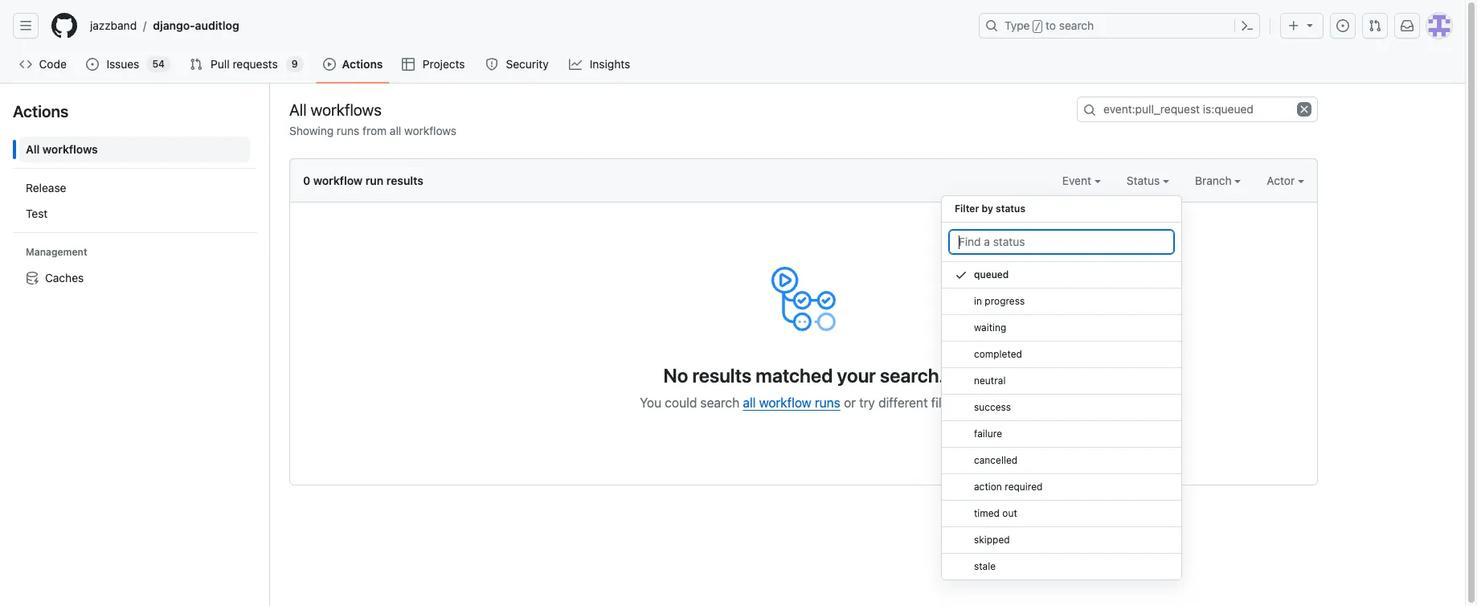 Task type: describe. For each thing, give the bounding box(es) containing it.
required
[[1005, 481, 1043, 493]]

jazzband link
[[84, 13, 143, 39]]

different
[[879, 395, 928, 410]]

waiting link
[[942, 315, 1182, 342]]

filter workflows element
[[19, 175, 250, 227]]

clear filters image
[[1297, 102, 1312, 117]]

you could search all workflow runs or try different filters.
[[640, 395, 968, 410]]

in progress link
[[942, 289, 1182, 315]]

play image
[[323, 58, 336, 71]]

queued link
[[942, 262, 1182, 289]]

matched
[[756, 364, 833, 387]]

action
[[974, 481, 1002, 493]]

command palette image
[[1241, 19, 1254, 32]]

projects link
[[396, 52, 473, 76]]

branch
[[1195, 174, 1235, 187]]

security link
[[479, 52, 556, 76]]

actor button
[[1267, 172, 1305, 189]]

list containing jazzband
[[84, 13, 969, 39]]

1 vertical spatial workflows
[[404, 124, 457, 137]]

list containing all workflows
[[13, 130, 256, 297]]

0 horizontal spatial workflow
[[313, 174, 363, 187]]

git pull request image for the bottom issue opened icon
[[190, 58, 203, 71]]

github actions image
[[772, 267, 836, 331]]

jazzband
[[90, 18, 137, 32]]

skipped link
[[942, 527, 1182, 554]]

code
[[39, 57, 67, 71]]

you
[[640, 395, 662, 410]]

triangle down image
[[1304, 18, 1317, 31]]

out
[[1003, 507, 1017, 519]]

status
[[996, 203, 1026, 215]]

success
[[974, 401, 1011, 413]]

git pull request image for top issue opened icon
[[1369, 19, 1382, 32]]

type
[[1005, 18, 1030, 32]]

cancelled
[[974, 454, 1018, 466]]

requests
[[233, 57, 278, 71]]

pull
[[211, 57, 230, 71]]

0 vertical spatial all workflows
[[289, 100, 382, 119]]

in progress
[[974, 295, 1025, 307]]

code link
[[13, 52, 73, 76]]

1 vertical spatial issue opened image
[[86, 58, 99, 71]]

issues
[[106, 57, 139, 71]]

homepage image
[[51, 13, 77, 39]]

test link
[[19, 201, 250, 227]]

no
[[663, 364, 688, 387]]

insights
[[590, 57, 630, 71]]

/ for type
[[1035, 21, 1041, 32]]

table image
[[402, 58, 415, 71]]

search image
[[1084, 104, 1096, 117]]

action required link
[[942, 474, 1182, 501]]

success link
[[942, 395, 1182, 421]]

1 horizontal spatial actions
[[342, 57, 383, 71]]

plus image
[[1288, 19, 1301, 32]]

all workflows link
[[19, 137, 250, 162]]

actor
[[1267, 174, 1298, 187]]

caches link
[[19, 265, 250, 291]]

showing
[[289, 124, 334, 137]]

status button
[[1127, 172, 1170, 189]]

stale link
[[942, 554, 1182, 580]]

filter by status
[[955, 203, 1026, 215]]

insights link
[[563, 52, 638, 76]]

showing runs from all workflows
[[289, 124, 457, 137]]

failure
[[974, 428, 1002, 440]]

event button
[[1063, 172, 1101, 189]]

0 vertical spatial issue opened image
[[1337, 19, 1350, 32]]

test
[[26, 207, 48, 220]]

django-auditlog link
[[147, 13, 246, 39]]

Find a status text field
[[949, 229, 1175, 255]]

in
[[974, 295, 982, 307]]

filter
[[955, 203, 979, 215]]

event
[[1063, 174, 1095, 187]]

workflows inside list
[[43, 142, 98, 156]]

to
[[1046, 18, 1056, 32]]

cancelled link
[[942, 448, 1182, 474]]

0 horizontal spatial search
[[701, 395, 740, 410]]

or
[[844, 395, 856, 410]]

type / to search
[[1005, 18, 1094, 32]]

all for workflow
[[743, 395, 756, 410]]



Task type: locate. For each thing, give the bounding box(es) containing it.
9
[[292, 58, 298, 70]]

pull requests
[[211, 57, 278, 71]]

all workflows
[[289, 100, 382, 119], [26, 142, 98, 156]]

/ inside jazzband / django-auditlog
[[143, 19, 147, 33]]

all for workflows
[[390, 124, 401, 137]]

completed
[[974, 348, 1022, 360]]

completed link
[[942, 342, 1182, 368]]

neutral link
[[942, 368, 1182, 395]]

runs left or
[[815, 395, 841, 410]]

actions link
[[316, 52, 389, 76]]

list
[[84, 13, 969, 39], [13, 130, 256, 297]]

all down matched
[[743, 395, 756, 410]]

git pull request image left notifications image
[[1369, 19, 1382, 32]]

issue opened image right the triangle down icon on the top
[[1337, 19, 1350, 32]]

None search field
[[1077, 96, 1318, 122]]

results right no
[[692, 364, 752, 387]]

0 vertical spatial git pull request image
[[1369, 19, 1382, 32]]

security
[[506, 57, 549, 71]]

1 horizontal spatial all
[[289, 100, 307, 119]]

actions down "code" link
[[13, 102, 69, 121]]

release
[[26, 181, 66, 195]]

all right from
[[390, 124, 401, 137]]

0 vertical spatial all
[[289, 100, 307, 119]]

2 vertical spatial workflows
[[43, 142, 98, 156]]

failure link
[[942, 421, 1182, 448]]

django-
[[153, 18, 195, 32]]

all workflows inside list
[[26, 142, 98, 156]]

0 horizontal spatial workflows
[[43, 142, 98, 156]]

actions right play image
[[342, 57, 383, 71]]

timed
[[974, 507, 1000, 519]]

all
[[390, 124, 401, 137], [743, 395, 756, 410]]

0 vertical spatial all
[[390, 124, 401, 137]]

waiting
[[974, 322, 1007, 334]]

0 vertical spatial results
[[387, 174, 424, 187]]

results right run
[[387, 174, 424, 187]]

results
[[387, 174, 424, 187], [692, 364, 752, 387]]

0 vertical spatial search
[[1059, 18, 1094, 32]]

1 vertical spatial all
[[743, 395, 756, 410]]

issue opened image
[[1337, 19, 1350, 32], [86, 58, 99, 71]]

workflow
[[313, 174, 363, 187], [759, 395, 812, 410]]

0 vertical spatial runs
[[337, 124, 360, 137]]

all up release
[[26, 142, 40, 156]]

1 vertical spatial results
[[692, 364, 752, 387]]

actions
[[342, 57, 383, 71], [13, 102, 69, 121]]

management
[[26, 246, 87, 258]]

filters.
[[931, 395, 968, 410]]

search right to
[[1059, 18, 1094, 32]]

0 horizontal spatial actions
[[13, 102, 69, 121]]

run
[[366, 174, 384, 187]]

workflows up release
[[43, 142, 98, 156]]

workflows right from
[[404, 124, 457, 137]]

menu containing filter by status
[[941, 189, 1182, 593]]

0 vertical spatial workflow
[[313, 174, 363, 187]]

runs
[[337, 124, 360, 137], [815, 395, 841, 410]]

workflows up showing runs from all workflows
[[311, 100, 382, 119]]

0 vertical spatial workflows
[[311, 100, 382, 119]]

0 vertical spatial actions
[[342, 57, 383, 71]]

1 horizontal spatial /
[[1035, 21, 1041, 32]]

issue opened image left issues
[[86, 58, 99, 71]]

1 vertical spatial search
[[701, 395, 740, 410]]

from
[[363, 124, 387, 137]]

0 horizontal spatial all
[[26, 142, 40, 156]]

runs left from
[[337, 124, 360, 137]]

1 horizontal spatial issue opened image
[[1337, 19, 1350, 32]]

0 workflow run results
[[303, 174, 424, 187]]

menu
[[941, 189, 1182, 593]]

workflow right 0
[[313, 174, 363, 187]]

auditlog
[[195, 18, 239, 32]]

code image
[[19, 58, 32, 71]]

queued
[[974, 268, 1009, 281]]

0 horizontal spatial all workflows
[[26, 142, 98, 156]]

0 horizontal spatial runs
[[337, 124, 360, 137]]

projects
[[423, 57, 465, 71]]

all workflows up "showing"
[[289, 100, 382, 119]]

0 horizontal spatial results
[[387, 174, 424, 187]]

notifications image
[[1401, 19, 1414, 32]]

1 horizontal spatial git pull request image
[[1369, 19, 1382, 32]]

search right could
[[701, 395, 740, 410]]

1 horizontal spatial all workflows
[[289, 100, 382, 119]]

1 vertical spatial runs
[[815, 395, 841, 410]]

0 horizontal spatial all
[[390, 124, 401, 137]]

release link
[[19, 175, 250, 201]]

timed out link
[[942, 501, 1182, 527]]

action required
[[974, 481, 1043, 493]]

workflows
[[311, 100, 382, 119], [404, 124, 457, 137], [43, 142, 98, 156]]

1 horizontal spatial all
[[743, 395, 756, 410]]

status
[[1127, 174, 1163, 187]]

graph image
[[569, 58, 582, 71]]

1 vertical spatial workflow
[[759, 395, 812, 410]]

1 vertical spatial all
[[26, 142, 40, 156]]

no results matched your search.
[[663, 364, 944, 387]]

1 horizontal spatial workflow
[[759, 395, 812, 410]]

git pull request image
[[1369, 19, 1382, 32], [190, 58, 203, 71]]

0
[[303, 174, 310, 187]]

all workflows up release
[[26, 142, 98, 156]]

caches
[[45, 271, 84, 285]]

shield image
[[486, 58, 498, 71]]

your
[[837, 364, 876, 387]]

all workflow runs link
[[743, 395, 841, 410]]

1 vertical spatial git pull request image
[[190, 58, 203, 71]]

check image
[[955, 268, 968, 281]]

0 horizontal spatial issue opened image
[[86, 58, 99, 71]]

workflow down matched
[[759, 395, 812, 410]]

all
[[289, 100, 307, 119], [26, 142, 40, 156]]

54
[[152, 58, 165, 70]]

1 vertical spatial actions
[[13, 102, 69, 121]]

/ left 'django-'
[[143, 19, 147, 33]]

1 horizontal spatial workflows
[[311, 100, 382, 119]]

neutral
[[974, 375, 1006, 387]]

could
[[665, 395, 697, 410]]

/ left to
[[1035, 21, 1041, 32]]

1 horizontal spatial results
[[692, 364, 752, 387]]

all up "showing"
[[289, 100, 307, 119]]

1 vertical spatial list
[[13, 130, 256, 297]]

timed out
[[974, 507, 1017, 519]]

jazzband / django-auditlog
[[90, 18, 239, 33]]

stale
[[974, 560, 996, 572]]

1 vertical spatial all workflows
[[26, 142, 98, 156]]

try
[[859, 395, 875, 410]]

skipped
[[974, 534, 1010, 546]]

search
[[1059, 18, 1094, 32], [701, 395, 740, 410]]

git pull request image left pull
[[190, 58, 203, 71]]

search.
[[880, 364, 944, 387]]

1 horizontal spatial search
[[1059, 18, 1094, 32]]

/ inside type / to search
[[1035, 21, 1041, 32]]

0 vertical spatial list
[[84, 13, 969, 39]]

/ for jazzband
[[143, 19, 147, 33]]

progress
[[985, 295, 1025, 307]]

/
[[143, 19, 147, 33], [1035, 21, 1041, 32]]

0 horizontal spatial /
[[143, 19, 147, 33]]

0 horizontal spatial git pull request image
[[190, 58, 203, 71]]

1 horizontal spatial runs
[[815, 395, 841, 410]]

by
[[982, 203, 993, 215]]

2 horizontal spatial workflows
[[404, 124, 457, 137]]



Task type: vqa. For each thing, say whether or not it's contained in the screenshot.
Actions
yes



